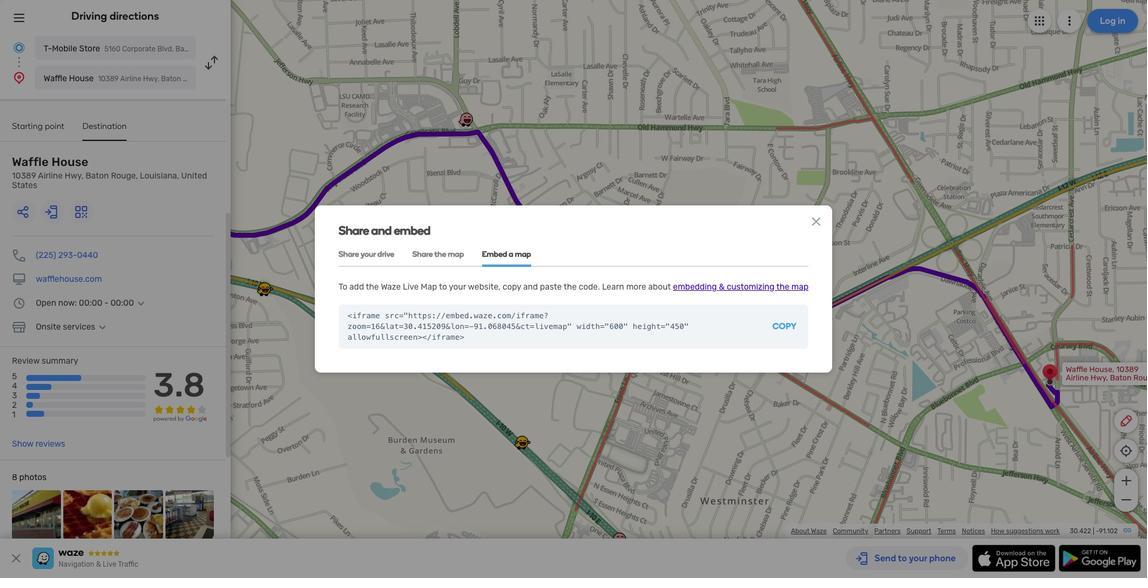 Task type: describe. For each thing, give the bounding box(es) containing it.
(225)
[[36, 250, 56, 261]]

5160 for store,
[[174, 220, 191, 229]]

the right customizing
[[777, 282, 790, 292]]

partners link
[[875, 528, 901, 536]]

t- for store,
[[117, 220, 125, 229]]

photos
[[19, 473, 47, 483]]

1 00:00 from the left
[[79, 298, 102, 308]]

blvd, for store
[[157, 45, 174, 53]]

zoom out image
[[1119, 493, 1134, 508]]

code.
[[579, 282, 600, 292]]

waffle for waffle house
[[44, 74, 67, 84]]

store
[[79, 44, 100, 54]]

show reviews
[[12, 439, 65, 450]]

louisiana,
[[140, 171, 179, 181]]

house for waffle house
[[69, 74, 94, 84]]

copy
[[503, 282, 522, 292]]

0 vertical spatial -
[[104, 298, 108, 308]]

rouge, inside waffle house 10389 airline hwy, baton rouge, louisiana, united states
[[111, 171, 138, 181]]

to add the waze live map to your website, copy and paste the code. learn more about embedding & customizing the map
[[339, 282, 809, 292]]

rouge, for store,
[[117, 237, 142, 246]]

baton inside t-mobile store, 5160 corporate blvd, baton rouge, united states
[[175, 228, 197, 237]]

open now: 00:00 - 00:00 button
[[36, 298, 148, 308]]

paste
[[540, 282, 562, 292]]

work
[[1046, 528, 1061, 536]]

community
[[833, 528, 869, 536]]

how
[[992, 528, 1005, 536]]

<iframe src="https://embed.waze.com/iframe?zoom=16&lat=30.415209&lon=-91.068045&ct=livemap" width="600" height="450" allowfullscreen></iframe> text field
[[339, 305, 761, 349]]

|
[[1093, 528, 1095, 536]]

starting point
[[12, 121, 65, 132]]

share your drive
[[339, 250, 395, 259]]

map for embed a map
[[515, 250, 531, 259]]

waffle house, 10389 airline hwy, baton ro
[[1067, 365, 1148, 391]]

onsite services button
[[36, 322, 110, 332]]

5
[[12, 372, 17, 382]]

share for share your drive
[[339, 250, 359, 259]]

10389 for house
[[12, 171, 36, 181]]

5160 for store
[[104, 45, 121, 53]]

embed a map link
[[482, 242, 531, 267]]

support link
[[907, 528, 932, 536]]

91.102
[[1100, 528, 1119, 536]]

computer image
[[12, 273, 26, 287]]

baton inside waffle house, 10389 airline hwy, baton ro
[[1111, 374, 1132, 383]]

link image
[[1123, 526, 1133, 536]]

about
[[649, 282, 671, 292]]

traffic
[[118, 561, 138, 569]]

corporate for store,
[[117, 228, 153, 237]]

waffle house button
[[35, 66, 196, 90]]

2 00:00 from the left
[[111, 298, 134, 308]]

copy button
[[761, 305, 809, 349]]

point
[[45, 121, 65, 132]]

destination button
[[83, 121, 127, 141]]

notices
[[963, 528, 986, 536]]

open
[[36, 298, 56, 308]]

airline for house,
[[1067, 374, 1089, 383]]

waffle house 10389 airline hwy, baton rouge, louisiana, united states
[[12, 155, 207, 191]]

partners
[[875, 528, 901, 536]]

united for waffle house
[[181, 171, 207, 181]]

more
[[627, 282, 647, 292]]

1 vertical spatial your
[[449, 282, 466, 292]]

the left code. on the right of page
[[564, 282, 577, 292]]

4
[[12, 382, 17, 392]]

house for waffle house 10389 airline hwy, baton rouge, louisiana, united states
[[52, 155, 88, 169]]

(225) 293-0440 link
[[36, 250, 98, 261]]

3.8
[[153, 366, 205, 405]]

share the map link
[[413, 242, 464, 267]]

0440
[[77, 250, 98, 261]]

notices link
[[963, 528, 986, 536]]

t-mobile store, 5160 corporate blvd, baton rouge, united states
[[117, 220, 197, 246]]

about waze link
[[791, 528, 827, 536]]

1 vertical spatial waze
[[812, 528, 827, 536]]

x image
[[9, 552, 23, 566]]

to
[[439, 282, 447, 292]]

review
[[12, 356, 40, 366]]

united inside t-mobile store, 5160 corporate blvd, baton rouge, united states
[[144, 237, 168, 246]]

zoom in image
[[1119, 474, 1134, 488]]

reviews
[[36, 439, 65, 450]]

add
[[350, 282, 364, 292]]

customizing
[[727, 282, 775, 292]]

2
[[12, 401, 17, 411]]

a
[[509, 250, 514, 259]]

copy
[[773, 322, 797, 332]]

share for share and embed
[[339, 223, 369, 238]]

current location image
[[12, 41, 26, 55]]

map
[[421, 282, 437, 292]]

location image
[[12, 71, 26, 85]]

navigation & live traffic
[[59, 561, 138, 569]]

8 photos
[[12, 473, 47, 483]]

1 horizontal spatial and
[[524, 282, 538, 292]]

baton inside waffle house 10389 airline hwy, baton rouge, louisiana, united states
[[86, 171, 109, 181]]

0 vertical spatial and
[[371, 223, 392, 238]]

share and embed
[[339, 223, 431, 238]]

waffle house
[[44, 74, 94, 84]]

store image
[[12, 320, 26, 335]]

to
[[339, 282, 348, 292]]

store,
[[150, 220, 172, 229]]

waffle for waffle house, 10389 airline hwy, baton ro
[[1067, 365, 1088, 374]]

293-
[[58, 250, 77, 261]]

3
[[12, 391, 17, 401]]

embedding
[[673, 282, 717, 292]]

corporate for store
[[122, 45, 156, 53]]

0 horizontal spatial your
[[361, 250, 376, 259]]

services
[[63, 322, 95, 332]]



Task type: locate. For each thing, give the bounding box(es) containing it.
rouge, inside t-mobile store 5160 corporate blvd, baton rouge, united states
[[197, 45, 221, 53]]

waffle inside waffle house 10389 airline hwy, baton rouge, louisiana, united states
[[12, 155, 49, 169]]

1 horizontal spatial t-
[[117, 220, 125, 229]]

0 vertical spatial live
[[403, 282, 419, 292]]

0 vertical spatial 5160
[[104, 45, 121, 53]]

0 horizontal spatial 10389
[[12, 171, 36, 181]]

0 vertical spatial states
[[246, 45, 268, 53]]

navigation
[[59, 561, 94, 569]]

community link
[[833, 528, 869, 536]]

1 vertical spatial states
[[12, 181, 37, 191]]

0 horizontal spatial live
[[103, 561, 117, 569]]

terms
[[938, 528, 957, 536]]

1 vertical spatial mobile
[[125, 220, 148, 229]]

10389 down starting point button
[[12, 171, 36, 181]]

1 vertical spatial 10389
[[1117, 365, 1139, 374]]

0 vertical spatial corporate
[[122, 45, 156, 53]]

0 horizontal spatial states
[[12, 181, 37, 191]]

show
[[12, 439, 33, 450]]

map left the embed
[[448, 250, 464, 259]]

t- inside t-mobile store, 5160 corporate blvd, baton rouge, united states
[[117, 220, 125, 229]]

clock image
[[12, 297, 26, 311]]

chevron down image
[[134, 299, 148, 308]]

how suggestions work link
[[992, 528, 1061, 536]]

terms link
[[938, 528, 957, 536]]

your
[[361, 250, 376, 259], [449, 282, 466, 292]]

0 vertical spatial your
[[361, 250, 376, 259]]

waze right about
[[812, 528, 827, 536]]

mobile left store,
[[125, 220, 148, 229]]

10389 inside waffle house 10389 airline hwy, baton rouge, louisiana, united states
[[12, 171, 36, 181]]

waffle inside waffle house, 10389 airline hwy, baton ro
[[1067, 365, 1088, 374]]

5 4 3 2 1
[[12, 372, 17, 421]]

2 horizontal spatial map
[[792, 282, 809, 292]]

blvd, for store,
[[155, 228, 173, 237]]

0 horizontal spatial mobile
[[52, 44, 77, 54]]

states inside waffle house 10389 airline hwy, baton rouge, louisiana, united states
[[12, 181, 37, 191]]

5160 inside t-mobile store, 5160 corporate blvd, baton rouge, united states
[[174, 220, 191, 229]]

1 horizontal spatial 00:00
[[111, 298, 134, 308]]

map up copy at right bottom
[[792, 282, 809, 292]]

1 horizontal spatial live
[[403, 282, 419, 292]]

live left the traffic
[[103, 561, 117, 569]]

-
[[104, 298, 108, 308], [1097, 528, 1100, 536]]

starting
[[12, 121, 43, 132]]

0 horizontal spatial 5160
[[104, 45, 121, 53]]

& right navigation
[[96, 561, 101, 569]]

airline inside waffle house, 10389 airline hwy, baton ro
[[1067, 374, 1089, 383]]

0 horizontal spatial &
[[96, 561, 101, 569]]

0 vertical spatial house
[[69, 74, 94, 84]]

hwy, for house,
[[1091, 374, 1109, 383]]

your right to
[[449, 282, 466, 292]]

united
[[222, 45, 245, 53], [181, 171, 207, 181], [144, 237, 168, 246]]

00:00
[[79, 298, 102, 308], [111, 298, 134, 308]]

map right a
[[515, 250, 531, 259]]

1 horizontal spatial your
[[449, 282, 466, 292]]

waffle inside "button"
[[44, 74, 67, 84]]

wafflehouse.com link
[[36, 274, 102, 285]]

onsite services
[[36, 322, 95, 332]]

5160 right store,
[[174, 220, 191, 229]]

airline left house, on the bottom
[[1067, 374, 1089, 383]]

blvd, down louisiana, on the top of page
[[155, 228, 173, 237]]

5160 right the store
[[104, 45, 121, 53]]

1 horizontal spatial 5160
[[174, 220, 191, 229]]

destination
[[83, 121, 127, 132]]

blvd,
[[157, 45, 174, 53], [155, 228, 173, 237]]

pencil image
[[1120, 414, 1134, 429]]

learn
[[602, 282, 625, 292]]

1 vertical spatial rouge,
[[111, 171, 138, 181]]

0 vertical spatial rouge,
[[197, 45, 221, 53]]

embed a map
[[482, 250, 531, 259]]

0 vertical spatial &
[[719, 282, 725, 292]]

driving
[[71, 10, 107, 23]]

1
[[12, 410, 16, 421]]

(225) 293-0440
[[36, 250, 98, 261]]

2 vertical spatial united
[[144, 237, 168, 246]]

waze down drive
[[381, 282, 401, 292]]

blvd, inside t-mobile store, 5160 corporate blvd, baton rouge, united states
[[155, 228, 173, 237]]

embed
[[482, 250, 507, 259]]

united inside waffle house 10389 airline hwy, baton rouge, louisiana, united states
[[181, 171, 207, 181]]

states inside t-mobile store, 5160 corporate blvd, baton rouge, united states
[[170, 237, 194, 246]]

airline for house
[[38, 171, 63, 181]]

mobile for store
[[52, 44, 77, 54]]

live left "map"
[[403, 282, 419, 292]]

hwy, for house
[[65, 171, 84, 181]]

blvd, inside t-mobile store 5160 corporate blvd, baton rouge, united states
[[157, 45, 174, 53]]

5160
[[104, 45, 121, 53], [174, 220, 191, 229]]

x image
[[810, 214, 824, 229]]

1 horizontal spatial &
[[719, 282, 725, 292]]

your left drive
[[361, 250, 376, 259]]

united for t-mobile store
[[222, 45, 245, 53]]

2 vertical spatial rouge,
[[117, 237, 142, 246]]

t-
[[44, 44, 52, 54], [117, 220, 125, 229]]

1 horizontal spatial 10389
[[1117, 365, 1139, 374]]

house,
[[1090, 365, 1115, 374]]

image 4 of waffle house, baton rouge image
[[165, 491, 214, 540]]

house inside "button"
[[69, 74, 94, 84]]

1 vertical spatial and
[[524, 282, 538, 292]]

embed
[[394, 223, 431, 238]]

and
[[371, 223, 392, 238], [524, 282, 538, 292]]

house down point on the top left of page
[[52, 155, 88, 169]]

states inside t-mobile store 5160 corporate blvd, baton rouge, united states
[[246, 45, 268, 53]]

support
[[907, 528, 932, 536]]

airline down starting point button
[[38, 171, 63, 181]]

10389 inside waffle house, 10389 airline hwy, baton ro
[[1117, 365, 1139, 374]]

1 vertical spatial house
[[52, 155, 88, 169]]

house
[[69, 74, 94, 84], [52, 155, 88, 169]]

waze
[[381, 282, 401, 292], [812, 528, 827, 536]]

0 vertical spatial airline
[[38, 171, 63, 181]]

rouge, inside t-mobile store, 5160 corporate blvd, baton rouge, united states
[[117, 237, 142, 246]]

1 vertical spatial live
[[103, 561, 117, 569]]

waffle for waffle house 10389 airline hwy, baton rouge, louisiana, united states
[[12, 155, 49, 169]]

0 horizontal spatial hwy,
[[65, 171, 84, 181]]

2 horizontal spatial united
[[222, 45, 245, 53]]

0 vertical spatial waze
[[381, 282, 401, 292]]

1 vertical spatial corporate
[[117, 228, 153, 237]]

airline inside waffle house 10389 airline hwy, baton rouge, louisiana, united states
[[38, 171, 63, 181]]

review summary
[[12, 356, 78, 366]]

10389 for house,
[[1117, 365, 1139, 374]]

t- right current location image
[[44, 44, 52, 54]]

the
[[435, 250, 447, 259], [366, 282, 379, 292], [564, 282, 577, 292], [777, 282, 790, 292]]

house down the store
[[69, 74, 94, 84]]

0 horizontal spatial -
[[104, 298, 108, 308]]

1 horizontal spatial airline
[[1067, 374, 1089, 383]]

united inside t-mobile store 5160 corporate blvd, baton rouge, united states
[[222, 45, 245, 53]]

and up drive
[[371, 223, 392, 238]]

5160 inside t-mobile store 5160 corporate blvd, baton rouge, united states
[[104, 45, 121, 53]]

mobile left the store
[[52, 44, 77, 54]]

suggestions
[[1007, 528, 1044, 536]]

share up to
[[339, 250, 359, 259]]

0 horizontal spatial and
[[371, 223, 392, 238]]

hwy, inside waffle house, 10389 airline hwy, baton ro
[[1091, 374, 1109, 383]]

driving directions
[[71, 10, 159, 23]]

mobile for store,
[[125, 220, 148, 229]]

wafflehouse.com
[[36, 274, 102, 285]]

1 horizontal spatial map
[[515, 250, 531, 259]]

0 vertical spatial hwy,
[[65, 171, 84, 181]]

corporate
[[122, 45, 156, 53], [117, 228, 153, 237]]

states for t-mobile store
[[246, 45, 268, 53]]

now:
[[58, 298, 77, 308]]

1 vertical spatial airline
[[1067, 374, 1089, 383]]

1 vertical spatial t-
[[117, 220, 125, 229]]

onsite
[[36, 322, 61, 332]]

0 horizontal spatial united
[[144, 237, 168, 246]]

1 vertical spatial hwy,
[[1091, 374, 1109, 383]]

0 horizontal spatial t-
[[44, 44, 52, 54]]

1 vertical spatial -
[[1097, 528, 1100, 536]]

2 horizontal spatial states
[[246, 45, 268, 53]]

1 horizontal spatial -
[[1097, 528, 1100, 536]]

1 vertical spatial waffle
[[12, 155, 49, 169]]

image 1 of waffle house, baton rouge image
[[12, 491, 61, 540]]

about
[[791, 528, 810, 536]]

website,
[[468, 282, 501, 292]]

10389 right house, on the bottom
[[1117, 365, 1139, 374]]

t- for store
[[44, 44, 52, 54]]

1 vertical spatial blvd,
[[155, 228, 173, 237]]

1 vertical spatial 5160
[[174, 220, 191, 229]]

starting point button
[[12, 121, 65, 140]]

embedding & customizing the map link
[[673, 282, 809, 292]]

hwy,
[[65, 171, 84, 181], [1091, 374, 1109, 383]]

0 vertical spatial waffle
[[44, 74, 67, 84]]

1 horizontal spatial waze
[[812, 528, 827, 536]]

live
[[403, 282, 419, 292], [103, 561, 117, 569]]

share for share the map
[[413, 250, 433, 259]]

waffle down starting point button
[[12, 155, 49, 169]]

t- left store,
[[117, 220, 125, 229]]

0 vertical spatial united
[[222, 45, 245, 53]]

0 horizontal spatial 00:00
[[79, 298, 102, 308]]

0 vertical spatial 10389
[[12, 171, 36, 181]]

blvd, down directions
[[157, 45, 174, 53]]

map for share the map
[[448, 250, 464, 259]]

call image
[[12, 249, 26, 263]]

0 vertical spatial t-
[[44, 44, 52, 54]]

share the map
[[413, 250, 464, 259]]

states for waffle house
[[12, 181, 37, 191]]

0 vertical spatial mobile
[[52, 44, 77, 54]]

0 vertical spatial blvd,
[[157, 45, 174, 53]]

1 horizontal spatial states
[[170, 237, 194, 246]]

0 horizontal spatial waze
[[381, 282, 401, 292]]

mobile inside t-mobile store, 5160 corporate blvd, baton rouge, united states
[[125, 220, 148, 229]]

and right copy
[[524, 282, 538, 292]]

about waze community partners support terms notices how suggestions work
[[791, 528, 1061, 536]]

- up chevron down icon
[[104, 298, 108, 308]]

- right |
[[1097, 528, 1100, 536]]

the right add
[[366, 282, 379, 292]]

summary
[[42, 356, 78, 366]]

30.422 | -91.102
[[1071, 528, 1119, 536]]

hwy, inside waffle house 10389 airline hwy, baton rouge, louisiana, united states
[[65, 171, 84, 181]]

baton
[[176, 45, 196, 53], [86, 171, 109, 181], [175, 228, 197, 237], [1111, 374, 1132, 383]]

rouge,
[[197, 45, 221, 53], [111, 171, 138, 181], [117, 237, 142, 246]]

share your drive link
[[339, 242, 395, 267]]

house inside waffle house 10389 airline hwy, baton rouge, louisiana, united states
[[52, 155, 88, 169]]

1 vertical spatial united
[[181, 171, 207, 181]]

map
[[448, 250, 464, 259], [515, 250, 531, 259], [792, 282, 809, 292]]

1 vertical spatial &
[[96, 561, 101, 569]]

states
[[246, 45, 268, 53], [12, 181, 37, 191], [170, 237, 194, 246]]

share down "embed"
[[413, 250, 433, 259]]

rouge, for store
[[197, 45, 221, 53]]

t-mobile store 5160 corporate blvd, baton rouge, united states
[[44, 44, 268, 54]]

10389
[[12, 171, 36, 181], [1117, 365, 1139, 374]]

image 2 of waffle house, baton rouge image
[[63, 491, 112, 540]]

waffle right location icon at the top
[[44, 74, 67, 84]]

chevron down image
[[95, 323, 110, 332]]

corporate inside t-mobile store 5160 corporate blvd, baton rouge, united states
[[122, 45, 156, 53]]

1 horizontal spatial mobile
[[125, 220, 148, 229]]

corporate inside t-mobile store, 5160 corporate blvd, baton rouge, united states
[[117, 228, 153, 237]]

the up to
[[435, 250, 447, 259]]

drive
[[378, 250, 395, 259]]

share up share your drive
[[339, 223, 369, 238]]

waffle
[[44, 74, 67, 84], [12, 155, 49, 169], [1067, 365, 1088, 374]]

2 vertical spatial states
[[170, 237, 194, 246]]

waffle left house, on the bottom
[[1067, 365, 1088, 374]]

0 horizontal spatial airline
[[38, 171, 63, 181]]

30.422
[[1071, 528, 1092, 536]]

baton inside t-mobile store 5160 corporate blvd, baton rouge, united states
[[176, 45, 196, 53]]

0 horizontal spatial map
[[448, 250, 464, 259]]

directions
[[110, 10, 159, 23]]

& right embedding
[[719, 282, 725, 292]]

1 horizontal spatial hwy,
[[1091, 374, 1109, 383]]

image 3 of waffle house, baton rouge image
[[114, 491, 163, 540]]

open now: 00:00 - 00:00
[[36, 298, 134, 308]]

8
[[12, 473, 17, 483]]

2 vertical spatial waffle
[[1067, 365, 1088, 374]]

1 horizontal spatial united
[[181, 171, 207, 181]]

&
[[719, 282, 725, 292], [96, 561, 101, 569]]



Task type: vqa. For each thing, say whether or not it's contained in the screenshot.
Waffle in the button
yes



